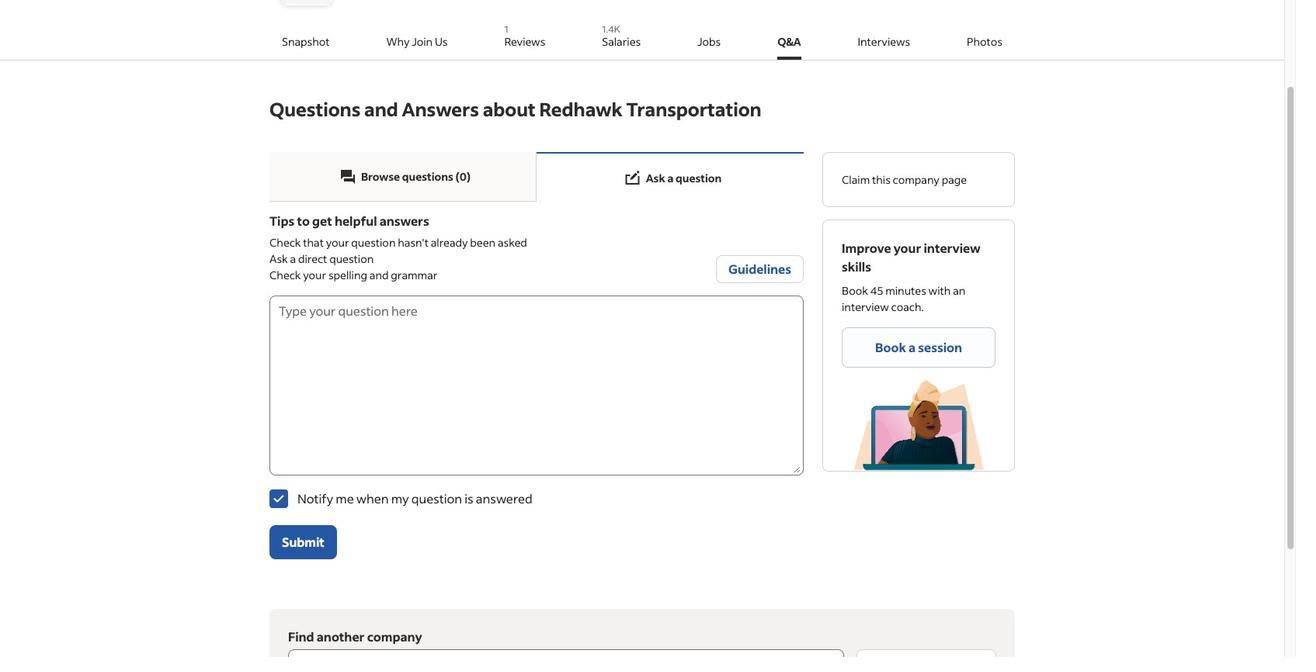 Task type: describe. For each thing, give the bounding box(es) containing it.
(0)
[[456, 169, 471, 184]]

and inside check that your question hasn't already been asked ask a direct question check your spelling and grammar
[[370, 268, 389, 283]]

jobs link
[[698, 18, 721, 60]]

your down the direct
[[303, 268, 326, 283]]

salaries
[[602, 34, 641, 49]]

1 check from the top
[[270, 236, 301, 250]]

why join us link
[[386, 18, 448, 60]]

browse questions (0) link
[[270, 152, 537, 202]]

1
[[504, 23, 508, 35]]

to
[[297, 213, 310, 229]]

book a session
[[875, 339, 962, 356]]

another
[[317, 629, 365, 646]]

interview inside book 45 minutes with an interview coach.
[[842, 300, 889, 315]]

guidelines link
[[716, 256, 804, 284]]

guidelines
[[729, 261, 792, 278]]

company for another
[[367, 629, 422, 646]]

a for book
[[909, 339, 916, 356]]

reviews
[[504, 34, 546, 49]]

45
[[870, 284, 884, 298]]

grammar
[[391, 268, 438, 283]]

0 vertical spatial and
[[364, 97, 398, 121]]

why
[[386, 34, 410, 49]]

book a session link
[[842, 328, 996, 368]]

book for book a session
[[875, 339, 906, 356]]

question up spelling
[[329, 252, 374, 267]]

about
[[483, 97, 536, 121]]

session
[[918, 339, 962, 356]]

your inside improve your interview skills
[[894, 240, 921, 256]]

helpful
[[335, 213, 377, 229]]

interviews
[[858, 34, 910, 49]]

photos link
[[967, 18, 1003, 60]]

questions and answers about redhawk transportation
[[270, 97, 762, 121]]

improve your interview skills
[[842, 240, 981, 275]]

tips
[[270, 213, 295, 229]]

company for this
[[893, 172, 940, 187]]

browse questions (0)
[[361, 169, 471, 184]]

question down helpful
[[351, 236, 396, 250]]

a inside check that your question hasn't already been asked ask a direct question check your spelling and grammar
[[290, 252, 296, 267]]

claim
[[842, 172, 870, 187]]

why join us
[[386, 34, 448, 49]]

answers
[[402, 97, 479, 121]]

ask inside check that your question hasn't already been asked ask a direct question check your spelling and grammar
[[270, 252, 288, 267]]

submit
[[282, 535, 325, 551]]

answers
[[380, 213, 429, 229]]

page sections tab list
[[270, 152, 804, 202]]

your right that
[[326, 236, 349, 250]]

claim this company page link
[[842, 172, 967, 187]]

spelling
[[329, 268, 367, 283]]

ask a question
[[646, 171, 722, 185]]

book for book 45 minutes with an interview coach.
[[842, 284, 868, 298]]

q&a link
[[778, 18, 801, 60]]

1.4k
[[602, 23, 620, 35]]

snapshot link
[[282, 18, 330, 60]]

direct
[[298, 252, 327, 267]]

my
[[391, 491, 409, 508]]

2 check from the top
[[270, 268, 301, 283]]

improve
[[842, 240, 891, 256]]

interviews link
[[858, 18, 910, 60]]

skills
[[842, 259, 872, 275]]

a for ask
[[668, 171, 674, 185]]

redhawk
[[540, 97, 623, 121]]



Task type: locate. For each thing, give the bounding box(es) containing it.
0 horizontal spatial a
[[290, 252, 296, 267]]

0 horizontal spatial interview
[[842, 300, 889, 315]]

find another company
[[288, 629, 422, 646]]

1 horizontal spatial ask
[[646, 171, 665, 185]]

0 vertical spatial book
[[842, 284, 868, 298]]

ask inside page sections tab list
[[646, 171, 665, 185]]

your
[[326, 236, 349, 250], [894, 240, 921, 256], [303, 268, 326, 283]]

company
[[893, 172, 940, 187], [367, 629, 422, 646]]

submit button
[[270, 526, 337, 560]]

question
[[676, 171, 722, 185], [351, 236, 396, 250], [329, 252, 374, 267], [412, 491, 462, 508]]

Find another company search field
[[288, 629, 997, 658]]

0 vertical spatial ask
[[646, 171, 665, 185]]

find
[[288, 629, 314, 646]]

company right this
[[893, 172, 940, 187]]

hasn't
[[398, 236, 429, 250]]

questions
[[270, 97, 361, 121]]

already
[[431, 236, 468, 250]]

a inside book a session link
[[909, 339, 916, 356]]

transportation
[[626, 97, 762, 121]]

book
[[842, 284, 868, 298], [875, 339, 906, 356]]

check
[[270, 236, 301, 250], [270, 268, 301, 283]]

coach.
[[891, 300, 924, 315]]

company inside find another company search box
[[367, 629, 422, 646]]

1 horizontal spatial company
[[893, 172, 940, 187]]

0 horizontal spatial company
[[367, 629, 422, 646]]

1 vertical spatial a
[[290, 252, 296, 267]]

claim this company page
[[842, 172, 967, 187]]

join
[[412, 34, 433, 49]]

q&a
[[778, 34, 801, 49]]

1 reviews
[[504, 23, 546, 49]]

0 horizontal spatial ask
[[270, 252, 288, 267]]

with
[[929, 284, 951, 298]]

1 horizontal spatial interview
[[924, 240, 981, 256]]

0 vertical spatial company
[[893, 172, 940, 187]]

me
[[336, 491, 354, 508]]

None checkbox
[[270, 490, 288, 509]]

and right spelling
[[370, 268, 389, 283]]

question left is
[[412, 491, 462, 508]]

jobs
[[698, 34, 721, 49]]

book down coach.
[[875, 339, 906, 356]]

a left the direct
[[290, 252, 296, 267]]

a inside "ask a question" link
[[668, 171, 674, 185]]

when
[[356, 491, 389, 508]]

check down the direct
[[270, 268, 301, 283]]

0 vertical spatial a
[[668, 171, 674, 185]]

ask
[[646, 171, 665, 185], [270, 252, 288, 267]]

0 horizontal spatial book
[[842, 284, 868, 298]]

2 horizontal spatial a
[[909, 339, 916, 356]]

a down transportation
[[668, 171, 674, 185]]

book left the 45
[[842, 284, 868, 298]]

page
[[942, 172, 967, 187]]

1 vertical spatial book
[[875, 339, 906, 356]]

check that your question hasn't already been asked ask a direct question check your spelling and grammar
[[270, 236, 527, 283]]

minutes
[[886, 284, 927, 298]]

notify
[[298, 491, 333, 508]]

this
[[872, 172, 891, 187]]

question inside page sections tab list
[[676, 171, 722, 185]]

been
[[470, 236, 496, 250]]

0 vertical spatial check
[[270, 236, 301, 250]]

1 vertical spatial company
[[367, 629, 422, 646]]

notify me when my question is answered
[[298, 491, 533, 508]]

1 vertical spatial and
[[370, 268, 389, 283]]

us
[[435, 34, 448, 49]]

an
[[953, 284, 966, 298]]

answered
[[476, 491, 533, 508]]

tips to get helpful answers
[[270, 213, 429, 229]]

1 horizontal spatial book
[[875, 339, 906, 356]]

question down transportation
[[676, 171, 722, 185]]

snapshot
[[282, 34, 330, 49]]

a left session
[[909, 339, 916, 356]]

1 vertical spatial interview
[[842, 300, 889, 315]]

book inside book 45 minutes with an interview coach.
[[842, 284, 868, 298]]

a
[[668, 171, 674, 185], [290, 252, 296, 267], [909, 339, 916, 356]]

check down the tips
[[270, 236, 301, 250]]

asked
[[498, 236, 527, 250]]

your right improve
[[894, 240, 921, 256]]

1 horizontal spatial a
[[668, 171, 674, 185]]

1.4k salaries
[[602, 23, 641, 49]]

Ask a question text field
[[270, 295, 801, 474]]

is
[[465, 491, 474, 508]]

1 vertical spatial check
[[270, 268, 301, 283]]

interview
[[924, 240, 981, 256], [842, 300, 889, 315]]

photos
[[967, 34, 1003, 49]]

interview inside improve your interview skills
[[924, 240, 981, 256]]

interview down the 45
[[842, 300, 889, 315]]

ask a question link
[[537, 152, 804, 202]]

browse
[[361, 169, 400, 184]]

company right another
[[367, 629, 422, 646]]

that
[[303, 236, 324, 250]]

2 vertical spatial a
[[909, 339, 916, 356]]

and
[[364, 97, 398, 121], [370, 268, 389, 283]]

book 45 minutes with an interview coach.
[[842, 284, 966, 315]]

and left "answers"
[[364, 97, 398, 121]]

1 vertical spatial ask
[[270, 252, 288, 267]]

get
[[312, 213, 332, 229]]

interview up an
[[924, 240, 981, 256]]

questions
[[402, 169, 453, 184]]

0 vertical spatial interview
[[924, 240, 981, 256]]



Task type: vqa. For each thing, say whether or not it's contained in the screenshot.
bottommost how
no



